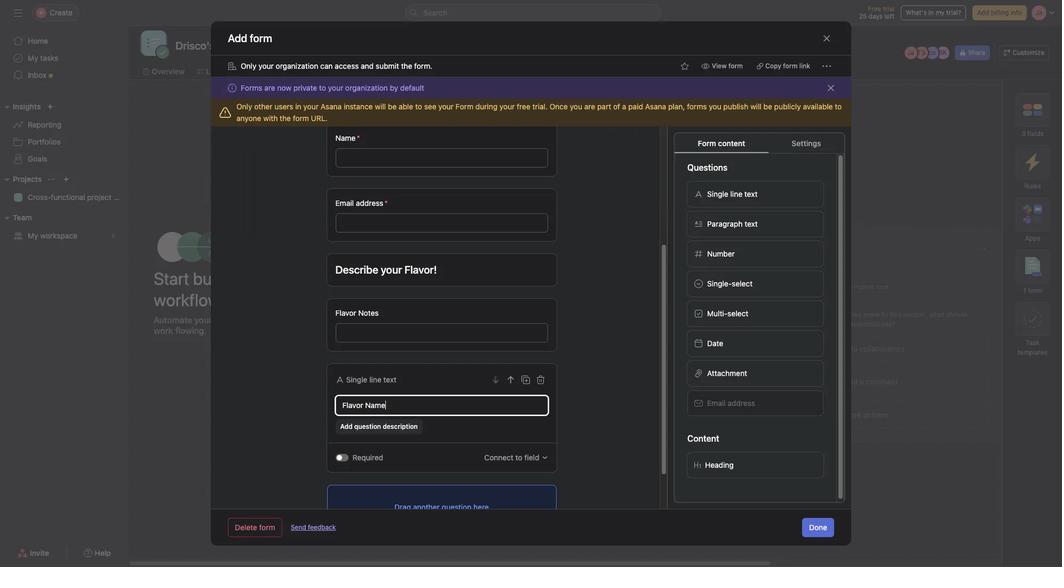 Task type: vqa. For each thing, say whether or not it's contained in the screenshot.
list box
no



Task type: locate. For each thing, give the bounding box(es) containing it.
in right users
[[295, 102, 302, 111]]

switch
[[336, 454, 348, 462]]

you right forms
[[709, 102, 722, 111]]

1 vertical spatial single line text
[[346, 375, 397, 384]]

add up required
[[340, 423, 353, 431]]

set assignee
[[626, 344, 670, 353]]

will
[[375, 102, 386, 111], [751, 102, 762, 111]]

1 you from the left
[[570, 102, 583, 111]]

2 automatically? from the left
[[851, 320, 896, 328]]

1 horizontal spatial question
[[442, 503, 472, 512]]

0 horizontal spatial will
[[375, 102, 386, 111]]

1 my from the top
[[28, 53, 38, 62]]

add left billing at the right of page
[[978, 9, 990, 17]]

when tasks move to this section, what should happen automatically? down task
[[826, 311, 967, 328]]

only down add form
[[241, 61, 257, 70]]

happen down 1 incomplete task
[[826, 320, 849, 328]]

1 horizontal spatial be
[[764, 102, 773, 111]]

what's
[[906, 9, 927, 17]]

0 horizontal spatial address
[[356, 199, 384, 208]]

to left the field
[[516, 453, 523, 462]]

0 horizontal spatial single line text
[[346, 375, 397, 384]]

0 horizontal spatial add collaborators button
[[606, 369, 772, 395]]

1 automatically? from the left
[[633, 320, 678, 328]]

add inside 'add billing info' "button"
[[978, 9, 990, 17]]

my inside global "element"
[[28, 53, 38, 62]]

invite button
[[10, 544, 56, 563]]

will right the publish
[[751, 102, 762, 111]]

be left publicly
[[764, 102, 773, 111]]

asana
[[321, 102, 342, 111], [645, 102, 667, 111]]

question up required
[[354, 423, 381, 431]]

1 vertical spatial email
[[708, 399, 726, 408]]

0 horizontal spatial a
[[623, 102, 627, 111]]

text up description at the bottom of page
[[384, 375, 397, 384]]

a inside 'button'
[[860, 377, 864, 386]]

1 vertical spatial a
[[860, 377, 864, 386]]

to inside how are tasks being added to this project?
[[532, 242, 542, 254]]

apps
[[1026, 234, 1041, 242]]

in inside the what's in my trial? button
[[929, 9, 934, 17]]

0 vertical spatial question
[[354, 423, 381, 431]]

form down apps
[[1029, 287, 1043, 295]]

add left "comment"
[[844, 377, 858, 386]]

1 down doing
[[837, 283, 840, 291]]

form left link at the right top
[[784, 62, 798, 70]]

tasks up this project?
[[442, 242, 468, 254]]

2 incomplete from the left
[[842, 283, 875, 291]]

add collaborators up add a comment
[[844, 344, 905, 353]]

insights element
[[0, 97, 128, 170]]

left
[[885, 12, 895, 20]]

1 horizontal spatial email
[[708, 399, 726, 408]]

be left able
[[388, 102, 397, 111]]

when tasks move to this section, what should happen automatically?
[[608, 311, 750, 328], [826, 311, 967, 328]]

publicly
[[775, 102, 801, 111]]

to right added
[[532, 242, 542, 254]]

section, up date
[[686, 311, 710, 319]]

0 vertical spatial my
[[28, 53, 38, 62]]

0 horizontal spatial happen
[[608, 320, 631, 328]]

move
[[646, 311, 663, 319], [864, 311, 880, 319]]

2 vertical spatial are
[[424, 242, 439, 254]]

line up paragraph text
[[731, 190, 743, 199]]

in inside only other users in your asana instance will be able to see your form during your free trial.  once you are part of a paid asana plan, forms you publish will be publicly available to anyone with the form url.
[[295, 102, 302, 111]]

0 vertical spatial are
[[264, 83, 275, 92]]

view form button
[[697, 59, 748, 74]]

add for info
[[978, 9, 990, 17]]

doing
[[824, 261, 847, 270]]

1 when tasks move to this section, what should happen automatically? from the left
[[608, 311, 750, 328]]

1 horizontal spatial are
[[424, 242, 439, 254]]

1 incomplete task
[[837, 283, 889, 291]]

0 horizontal spatial forms
[[241, 83, 262, 92]]

form.
[[414, 61, 433, 70]]

address
[[356, 199, 384, 208], [728, 399, 756, 408]]

0 vertical spatial *
[[357, 134, 360, 143]]

0 vertical spatial form
[[456, 102, 474, 111]]

home link
[[6, 33, 122, 50]]

form up questions
[[698, 139, 717, 148]]

0 horizontal spatial *
[[357, 134, 360, 143]]

incomplete right 2
[[625, 283, 658, 291]]

1 will from the left
[[375, 102, 386, 111]]

1 horizontal spatial collaborators
[[860, 344, 905, 353]]

0 vertical spatial organization
[[276, 61, 318, 70]]

add collaborators down assignee
[[626, 377, 687, 386]]

only inside only other users in your asana instance will be able to see your form during your free trial.  once you are part of a paid asana plan, forms you publish will be publicly available to anyone with the form url.
[[237, 102, 252, 111]]

0 vertical spatial select
[[732, 279, 753, 288]]

projects button
[[0, 173, 42, 186]]

2 section, from the left
[[903, 311, 928, 319]]

0 vertical spatial add collaborators button
[[824, 336, 990, 362]]

with
[[263, 114, 278, 123]]

1 vertical spatial the
[[280, 114, 291, 123]]

multi-select
[[708, 309, 749, 318]]

a left "comment"
[[860, 377, 864, 386]]

organization up private
[[276, 61, 318, 70]]

cross-
[[28, 193, 51, 202]]

tasks inside how are tasks being added to this project?
[[442, 242, 468, 254]]

form right delete
[[259, 523, 275, 532]]

1 horizontal spatial *
[[385, 199, 388, 208]]

1 horizontal spatial incomplete
[[842, 283, 875, 291]]

workflow
[[387, 67, 420, 76]]

1 horizontal spatial a
[[860, 377, 864, 386]]

0 horizontal spatial this
[[672, 311, 684, 319]]

line
[[731, 190, 743, 199], [370, 375, 382, 384]]

tasks down home
[[40, 53, 58, 62]]

0 horizontal spatial and
[[277, 315, 292, 325]]

you right once
[[570, 102, 583, 111]]

your right see
[[439, 102, 454, 111]]

0 vertical spatial and
[[361, 61, 374, 70]]

1 horizontal spatial move
[[864, 311, 880, 319]]

1 horizontal spatial asana
[[645, 102, 667, 111]]

0 horizontal spatial section,
[[686, 311, 710, 319]]

1 horizontal spatial form
[[698, 139, 717, 148]]

form left url.
[[293, 114, 309, 123]]

only up anyone
[[237, 102, 252, 111]]

the down users
[[280, 114, 291, 123]]

1 for 1 form
[[1024, 287, 1027, 295]]

1 vertical spatial only
[[237, 102, 252, 111]]

list image
[[147, 37, 160, 50]]

select down "single-select" on the right of page
[[728, 309, 749, 318]]

0 vertical spatial a
[[623, 102, 627, 111]]

happen up set
[[608, 320, 631, 328]]

1 horizontal spatial will
[[751, 102, 762, 111]]

1 happen from the left
[[608, 320, 631, 328]]

dashboard link
[[446, 66, 493, 77]]

what
[[712, 311, 727, 319], [930, 311, 945, 319]]

functional
[[51, 193, 85, 202]]

1 incomplete from the left
[[625, 283, 658, 291]]

your up two minutes
[[255, 268, 288, 289]]

private
[[294, 83, 317, 92]]

this up set assignee 'button'
[[672, 311, 684, 319]]

0 horizontal spatial form
[[456, 102, 474, 111]]

tasks down 2 incomplete tasks
[[628, 311, 644, 319]]

0 horizontal spatial asana
[[321, 102, 342, 111]]

2 will from the left
[[751, 102, 762, 111]]

collaborators up "comment"
[[860, 344, 905, 353]]

are for how are tasks being added to this project?
[[424, 242, 439, 254]]

multi-
[[708, 309, 728, 318]]

0 horizontal spatial automatically?
[[633, 320, 678, 328]]

2 vertical spatial in
[[224, 290, 237, 310]]

date
[[708, 339, 724, 348]]

0 horizontal spatial the
[[280, 114, 291, 123]]

2 horizontal spatial are
[[585, 102, 596, 111]]

1 vertical spatial forms
[[388, 319, 408, 327]]

1 horizontal spatial this
[[890, 311, 902, 319]]

automate
[[154, 315, 192, 325]]

form for 1 form
[[1029, 287, 1043, 295]]

your down add to starred icon
[[259, 61, 274, 70]]

0 vertical spatial single
[[708, 190, 729, 199]]

text up paragraph text
[[745, 190, 758, 199]]

1 vertical spatial and
[[277, 315, 292, 325]]

this
[[672, 311, 684, 319], [890, 311, 902, 319]]

info
[[1011, 9, 1023, 17]]

and left keep
[[277, 315, 292, 325]]

now
[[277, 83, 292, 92]]

collaborators down assignee
[[642, 377, 687, 386]]

are right how
[[424, 242, 439, 254]]

the left form.
[[401, 61, 412, 70]]

section, down doing button
[[903, 311, 928, 319]]

when tasks move to this section, what should happen automatically? up set assignee 'button'
[[608, 311, 750, 328]]

form inside button
[[784, 62, 798, 70]]

close this dialog image
[[823, 34, 831, 42]]

single line text up paragraph text
[[708, 190, 758, 199]]

trial.
[[533, 102, 548, 111]]

able
[[399, 102, 413, 111]]

by
[[390, 83, 398, 92]]

my tasks
[[28, 53, 58, 62]]

portfolios link
[[6, 134, 122, 151]]

1 should from the left
[[729, 311, 750, 319]]

1 horizontal spatial add collaborators button
[[824, 336, 990, 362]]

1 horizontal spatial when
[[826, 311, 844, 319]]

0 horizontal spatial collaborators
[[642, 377, 687, 386]]

0 vertical spatial forms
[[241, 83, 262, 92]]

form inside only other users in your asana instance will be able to see your form during your free trial.  once you are part of a paid asana plan, forms you publish will be publicly available to anyone with the form url.
[[293, 114, 309, 123]]

insights
[[13, 102, 41, 111]]

content
[[688, 434, 720, 444]]

manually
[[410, 288, 441, 297]]

2 be from the left
[[764, 102, 773, 111]]

more actions image
[[823, 62, 831, 70]]

my up inbox
[[28, 53, 38, 62]]

0 horizontal spatial you
[[570, 102, 583, 111]]

0 vertical spatial address
[[356, 199, 384, 208]]

2 should from the left
[[947, 311, 967, 319]]

will right instance
[[375, 102, 386, 111]]

0 horizontal spatial organization
[[276, 61, 318, 70]]

duplicate this question image
[[521, 376, 530, 384]]

asana up url.
[[321, 102, 342, 111]]

in inside the start building your workflow in two minutes automate your team's process and keep work flowing.
[[224, 290, 237, 310]]

add form dialog
[[211, 0, 852, 563]]

this down doing button
[[890, 311, 902, 319]]

name
[[336, 134, 356, 143]]

0 horizontal spatial move
[[646, 311, 663, 319]]

hide sidebar image
[[14, 9, 22, 17]]

0 horizontal spatial 1
[[837, 283, 840, 291]]

when down 1 incomplete task
[[826, 311, 844, 319]]

are for forms are now private to your organization by default
[[264, 83, 275, 92]]

1 horizontal spatial automatically?
[[851, 320, 896, 328]]

1 when from the left
[[608, 311, 626, 319]]

to left see
[[415, 102, 422, 111]]

are
[[264, 83, 275, 92], [585, 102, 596, 111], [424, 242, 439, 254]]

1 vertical spatial are
[[585, 102, 596, 111]]

1 horizontal spatial and
[[361, 61, 374, 70]]

add to starred image
[[681, 62, 689, 70]]

1 move from the left
[[646, 311, 663, 319]]

1 horizontal spatial organization
[[345, 83, 388, 92]]

to inside dropdown button
[[516, 453, 523, 462]]

1 vertical spatial add collaborators button
[[606, 369, 772, 395]]

in left the my
[[929, 9, 934, 17]]

my down team
[[28, 231, 38, 240]]

1 vertical spatial organization
[[345, 83, 388, 92]]

publish
[[724, 102, 749, 111]]

in up the "team's"
[[224, 290, 237, 310]]

are inside how are tasks being added to this project?
[[424, 242, 439, 254]]

submit
[[376, 61, 399, 70]]

list link
[[197, 66, 219, 77]]

single line text
[[708, 190, 758, 199], [346, 375, 397, 384]]

and left the submit
[[361, 61, 374, 70]]

only other users in your asana instance will be able to see your form during your free trial.  once you are part of a paid asana plan, forms you publish will be publicly available to anyone with the form url.
[[237, 102, 842, 123]]

1 horizontal spatial 1
[[1024, 287, 1027, 295]]

2 move from the left
[[864, 311, 880, 319]]

add up add a comment
[[844, 344, 858, 353]]

select up multi-select
[[732, 279, 753, 288]]

ts
[[918, 49, 926, 57]]

forms
[[241, 83, 262, 92], [388, 319, 408, 327]]

1 horizontal spatial happen
[[826, 320, 849, 328]]

2 asana from the left
[[645, 102, 667, 111]]

to down task
[[882, 311, 888, 319]]

task templates
[[1018, 339, 1048, 357]]

add a comment
[[844, 377, 899, 386]]

move down 1 incomplete task
[[864, 311, 880, 319]]

forms for forms
[[388, 319, 408, 327]]

1 vertical spatial address
[[728, 399, 756, 408]]

settings
[[792, 139, 822, 148]]

search button
[[405, 4, 662, 21]]

delete form
[[235, 523, 275, 532]]

search list box
[[405, 4, 662, 21]]

files
[[571, 67, 587, 76]]

1 vertical spatial my
[[28, 231, 38, 240]]

1 vertical spatial single
[[346, 375, 368, 384]]

0 horizontal spatial in
[[224, 290, 237, 310]]

board
[[240, 67, 261, 76]]

board link
[[232, 66, 261, 77]]

task
[[877, 283, 889, 291]]

my inside teams element
[[28, 231, 38, 240]]

move down 2 incomplete tasks
[[646, 311, 663, 319]]

single line text up add question description
[[346, 375, 397, 384]]

in
[[929, 9, 934, 17], [295, 102, 302, 111], [224, 290, 237, 310]]

0 horizontal spatial line
[[370, 375, 382, 384]]

add inside "add a comment" 'button'
[[844, 377, 858, 386]]

form right view
[[729, 62, 743, 70]]

1 vertical spatial in
[[295, 102, 302, 111]]

line up add question description
[[370, 375, 382, 384]]

1 vertical spatial question
[[442, 503, 472, 512]]

2 when tasks move to this section, what should happen automatically? from the left
[[826, 311, 967, 328]]

automatically? up assignee
[[633, 320, 678, 328]]

2 my from the top
[[28, 231, 38, 240]]

0 horizontal spatial what
[[712, 311, 727, 319]]

asana right paid on the right of page
[[645, 102, 667, 111]]

organization up instance
[[345, 83, 388, 92]]

overview
[[152, 67, 185, 76]]

close image
[[827, 84, 836, 92]]

1 horizontal spatial the
[[401, 61, 412, 70]]

organization
[[276, 61, 318, 70], [345, 83, 388, 92]]

my for my tasks
[[28, 53, 38, 62]]

1 horizontal spatial forms
[[388, 319, 408, 327]]

done button
[[803, 519, 835, 538]]

start
[[154, 268, 189, 289]]

being
[[470, 242, 497, 254]]

during
[[476, 102, 498, 111]]

are left part
[[585, 102, 596, 111]]

automatically? down task
[[851, 320, 896, 328]]

0 vertical spatial line
[[731, 190, 743, 199]]

0 vertical spatial only
[[241, 61, 257, 70]]

1 what from the left
[[712, 311, 727, 319]]

1 horizontal spatial should
[[947, 311, 967, 319]]

form for delete form
[[259, 523, 275, 532]]

add for description
[[340, 423, 353, 431]]

forms inside add form dialog
[[241, 83, 262, 92]]

text right paragraph
[[745, 219, 758, 229]]

inbox
[[28, 70, 46, 80]]

single down questions
[[708, 190, 729, 199]]

0 vertical spatial in
[[929, 9, 934, 17]]

1 horizontal spatial single line text
[[708, 190, 758, 199]]

add
[[978, 9, 990, 17], [844, 344, 858, 353], [626, 377, 640, 386], [844, 377, 858, 386], [340, 423, 353, 431]]

add inside add question description button
[[340, 423, 353, 431]]

incomplete left task
[[842, 283, 875, 291]]

section,
[[686, 311, 710, 319], [903, 311, 928, 319]]

1 horizontal spatial in
[[295, 102, 302, 111]]

add to starred image
[[271, 41, 280, 50]]

question left "here"
[[442, 503, 472, 512]]

1 horizontal spatial address
[[728, 399, 756, 408]]

select
[[732, 279, 753, 288], [728, 309, 749, 318]]

address for email address
[[728, 399, 756, 408]]

free trial 25 days left
[[860, 5, 895, 20]]

your flavor!
[[381, 264, 437, 276]]

drisco's drinks: refreshment recommendation
[[408, 339, 508, 360]]

portfolios
[[28, 137, 61, 146]]

0 horizontal spatial should
[[729, 311, 750, 319]]

a right the of
[[623, 102, 627, 111]]

None text field
[[173, 36, 251, 55]]

anyone
[[237, 114, 261, 123]]

describe your flavor!
[[336, 264, 437, 276]]

view
[[712, 62, 727, 70]]

your up url.
[[304, 102, 319, 111]]

single up add question description
[[346, 375, 368, 384]]

form for copy form link
[[784, 62, 798, 70]]

users
[[275, 102, 293, 111]]

1 this from the left
[[672, 311, 684, 319]]

are left now
[[264, 83, 275, 92]]

field
[[525, 453, 540, 462]]

my workspace
[[28, 231, 77, 240]]

when down 2
[[608, 311, 626, 319]]

add collaborators button up "add a comment" 'button'
[[824, 336, 990, 362]]

0 vertical spatial email
[[336, 199, 354, 208]]

0 horizontal spatial add collaborators
[[626, 377, 687, 386]]

two minutes
[[241, 290, 330, 310]]

add collaborators button down set assignee 'button'
[[606, 369, 772, 395]]

select for single-
[[732, 279, 753, 288]]

question inside button
[[354, 423, 381, 431]]

form left during
[[456, 102, 474, 111]]

1 down apps
[[1024, 287, 1027, 295]]

1 horizontal spatial what
[[930, 311, 945, 319]]



Task type: describe. For each thing, give the bounding box(es) containing it.
only for only your organization can access and submit the form.
[[241, 61, 257, 70]]

form inside only other users in your asana instance will be able to see your form during your free trial.  once you are part of a paid asana plan, forms you publish will be publicly available to anyone with the form url.
[[456, 102, 474, 111]]

workspace
[[40, 231, 77, 240]]

2 incomplete tasks
[[619, 283, 676, 291]]

0 horizontal spatial single
[[346, 375, 368, 384]]

drisco's
[[408, 339, 436, 348]]

goals
[[28, 154, 47, 163]]

of
[[614, 102, 621, 111]]

and inside add form dialog
[[361, 61, 374, 70]]

1 vertical spatial form
[[698, 139, 717, 148]]

dashboard
[[454, 67, 493, 76]]

doing button
[[824, 256, 990, 275]]

access
[[335, 61, 359, 70]]

1 vertical spatial *
[[385, 199, 388, 208]]

1 horizontal spatial add collaborators
[[844, 344, 905, 353]]

1 section, from the left
[[686, 311, 710, 319]]

your left the "team's"
[[194, 315, 212, 325]]

form for view form
[[729, 62, 743, 70]]

forms are now private to your organization by default
[[241, 83, 424, 92]]

3
[[1022, 130, 1026, 138]]

messages link
[[506, 66, 550, 77]]

workflow
[[154, 290, 220, 310]]

delete
[[235, 523, 257, 532]]

incomplete for 2
[[625, 283, 658, 291]]

search
[[423, 8, 447, 17]]

files link
[[563, 66, 587, 77]]

send
[[291, 524, 306, 532]]

2 this from the left
[[890, 311, 902, 319]]

move this field up image
[[507, 376, 515, 384]]

ja
[[908, 49, 915, 57]]

1 horizontal spatial line
[[731, 190, 743, 199]]

days
[[869, 12, 883, 20]]

refreshment
[[464, 339, 508, 348]]

add billing info button
[[973, 5, 1027, 20]]

timeline link
[[274, 66, 312, 77]]

1 vertical spatial text
[[745, 219, 758, 229]]

your down calendar 'link'
[[328, 83, 343, 92]]

trial?
[[947, 9, 962, 17]]

paragraph
[[708, 219, 743, 229]]

2 when from the left
[[826, 311, 844, 319]]

keep
[[294, 315, 313, 325]]

address for email address *
[[356, 199, 384, 208]]

select for multi-
[[728, 309, 749, 318]]

copy form link button
[[752, 59, 815, 74]]

insights button
[[0, 100, 41, 113]]

to right private
[[319, 83, 326, 92]]

how
[[400, 242, 422, 254]]

2 you from the left
[[709, 102, 722, 111]]

calendar link
[[325, 66, 366, 77]]

1 be from the left
[[388, 102, 397, 111]]

set
[[626, 344, 638, 353]]

my workspace link
[[6, 227, 122, 245]]

remove field image
[[536, 376, 545, 384]]

start building your workflow in two minutes automate your team's process and keep work flowing.
[[154, 268, 330, 336]]

attachment
[[708, 369, 748, 378]]

my tasks link
[[6, 50, 122, 67]]

to down close icon
[[835, 102, 842, 111]]

a inside only other users in your asana instance will be able to see your form during your free trial.  once you are part of a paid asana plan, forms you publish will be publicly available to anyone with the form url.
[[623, 102, 627, 111]]

global element
[[0, 26, 128, 90]]

and inside the start building your workflow in two minutes automate your team's process and keep work flowing.
[[277, 315, 292, 325]]

to down 2 incomplete tasks
[[664, 311, 671, 319]]

teams element
[[0, 208, 128, 247]]

should for right add collaborators button
[[947, 311, 967, 319]]

calendar
[[334, 67, 366, 76]]

0 vertical spatial text
[[745, 190, 758, 199]]

automatically? for right add collaborators button
[[851, 320, 896, 328]]

1 for 1 incomplete task
[[837, 283, 840, 291]]

add billing info
[[978, 9, 1023, 17]]

form content
[[698, 139, 746, 148]]

required
[[353, 453, 383, 462]]

bk
[[939, 49, 948, 57]]

set assignee button
[[606, 336, 772, 362]]

incomplete for 1
[[842, 283, 875, 291]]

billing
[[992, 9, 1010, 17]]

free
[[868, 5, 882, 13]]

team's
[[214, 315, 241, 325]]

messages
[[514, 67, 550, 76]]

free
[[517, 102, 531, 111]]

process
[[243, 315, 275, 325]]

2 what from the left
[[930, 311, 945, 319]]

team button
[[0, 211, 32, 224]]

copy
[[766, 62, 782, 70]]

Question name text field
[[336, 396, 548, 415]]

view form
[[712, 62, 743, 70]]

connect to field
[[485, 453, 540, 462]]

instance
[[344, 102, 373, 111]]

add for comment
[[844, 377, 858, 386]]

name *
[[336, 134, 360, 143]]

trial
[[883, 5, 895, 13]]

projects element
[[0, 170, 128, 208]]

drinks:
[[438, 339, 462, 348]]

only your organization can access and submit the form.
[[241, 61, 433, 70]]

email for email address
[[708, 399, 726, 408]]

plan,
[[669, 102, 685, 111]]

tasks inside my tasks link
[[40, 53, 58, 62]]

1 horizontal spatial single
[[708, 190, 729, 199]]

0 vertical spatial single line text
[[708, 190, 758, 199]]

the inside only other users in your asana instance will be able to see your form during your free trial.  once you are part of a paid asana plan, forms you publish will be publicly available to anyone with the form url.
[[280, 114, 291, 123]]

questions
[[688, 163, 728, 172]]

2 vertical spatial text
[[384, 375, 397, 384]]

forms for forms are now private to your organization by default
[[241, 83, 262, 92]]

default
[[400, 83, 424, 92]]

single-select
[[708, 279, 753, 288]]

home
[[28, 36, 48, 45]]

my for my workspace
[[28, 231, 38, 240]]

another
[[413, 503, 440, 512]]

move this field down image
[[492, 376, 500, 384]]

0 vertical spatial the
[[401, 61, 412, 70]]

delete form button
[[228, 519, 282, 538]]

25
[[860, 12, 867, 20]]

tasks down 1 incomplete task
[[846, 311, 862, 319]]

should for set assignee 'button'
[[729, 311, 750, 319]]

2 happen from the left
[[826, 320, 849, 328]]

done
[[810, 523, 828, 532]]

cross-functional project plan
[[28, 193, 128, 202]]

1 vertical spatial line
[[370, 375, 382, 384]]

invite
[[30, 549, 49, 558]]

drisco's drinks: refreshment recommendation button
[[388, 333, 554, 366]]

0 vertical spatial collaborators
[[860, 344, 905, 353]]

1 vertical spatial collaborators
[[642, 377, 687, 386]]

assignee
[[640, 344, 670, 353]]

list
[[206, 67, 219, 76]]

1 vertical spatial add collaborators
[[626, 377, 687, 386]]

tasks right 2
[[660, 283, 676, 291]]

add down set
[[626, 377, 640, 386]]

available
[[803, 102, 833, 111]]

my
[[936, 9, 945, 17]]

other
[[254, 102, 273, 111]]

only for only other users in your asana instance will be able to see your form during your free trial.  once you are part of a paid asana plan, forms you publish will be publicly available to anyone with the form url.
[[237, 102, 252, 111]]

added
[[499, 242, 530, 254]]

automatically? for set assignee 'button'
[[633, 320, 678, 328]]

timeline
[[282, 67, 312, 76]]

add form
[[228, 32, 272, 44]]

cross-functional project plan link
[[6, 189, 128, 206]]

your left free
[[500, 102, 515, 111]]

email for email address *
[[336, 199, 354, 208]]

1 asana from the left
[[321, 102, 342, 111]]

switch inside add form dialog
[[336, 454, 348, 462]]

fields
[[1028, 130, 1044, 138]]

team
[[13, 213, 32, 222]]

are inside only other users in your asana instance will be able to see your form during your free trial.  once you are part of a paid asana plan, forms you publish will be publicly available to anyone with the form url.
[[585, 102, 596, 111]]



